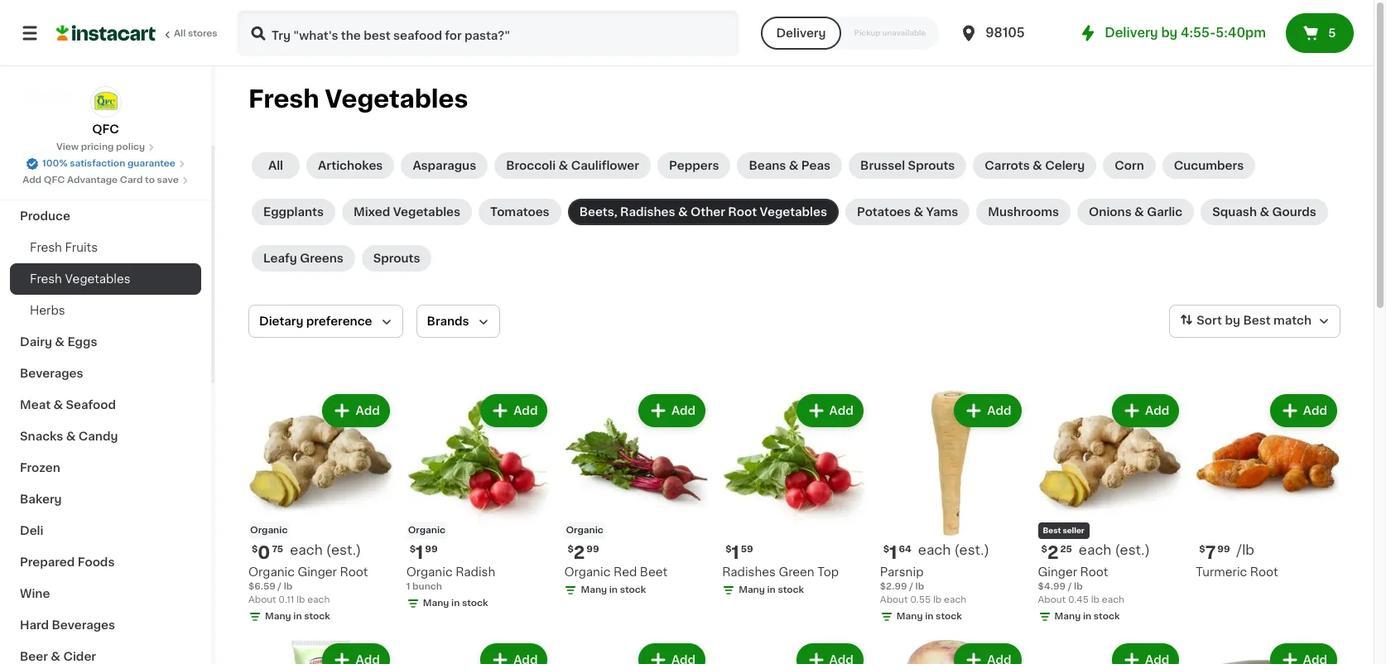 Task type: locate. For each thing, give the bounding box(es) containing it.
(est.) for 1
[[954, 543, 990, 556]]

0 vertical spatial all
[[174, 29, 186, 38]]

1 horizontal spatial 99
[[587, 545, 599, 554]]

0 horizontal spatial delivery
[[776, 27, 826, 39]]

99 inside $ 7 99
[[1218, 545, 1230, 554]]

radishes down the "$ 1 59"
[[722, 566, 776, 578]]

fresh
[[248, 87, 319, 111], [30, 242, 62, 253], [30, 273, 62, 285]]

add button
[[324, 396, 388, 426], [482, 396, 546, 426], [640, 396, 704, 426], [798, 396, 862, 426], [956, 396, 1020, 426], [1114, 396, 1178, 426], [1272, 396, 1336, 426]]

1 vertical spatial fresh
[[30, 242, 62, 253]]

0 vertical spatial beverages
[[20, 368, 83, 379]]

1 horizontal spatial all
[[268, 160, 283, 171]]

1 horizontal spatial delivery
[[1105, 27, 1158, 39]]

& left eggs at the left of page
[[55, 336, 65, 348]]

beans & peas
[[749, 160, 831, 171]]

3 / from the left
[[1068, 582, 1072, 591]]

brands button
[[416, 305, 500, 338]]

2
[[574, 544, 585, 561], [1048, 544, 1059, 561]]

1 $ from the left
[[252, 545, 258, 554]]

1 vertical spatial by
[[1225, 315, 1241, 326]]

5 $ from the left
[[883, 545, 890, 554]]

& for squash & gourds
[[1260, 206, 1270, 218]]

instacart logo image
[[56, 23, 156, 43]]

& right meat
[[53, 399, 63, 411]]

brussel sprouts
[[861, 160, 955, 171]]

tomatoes
[[490, 206, 550, 218]]

3 about from the left
[[1038, 595, 1066, 604]]

each (est.) inside "$2.25 each (estimated)" element
[[1079, 543, 1150, 556]]

2 add button from the left
[[482, 396, 546, 426]]

sprouts up yams
[[908, 160, 955, 171]]

all left stores
[[174, 29, 186, 38]]

root
[[728, 206, 757, 218], [340, 566, 368, 578], [1080, 566, 1108, 578], [1250, 566, 1278, 578]]

1 each (est.) from the left
[[290, 543, 361, 556]]

1 (est.) from the left
[[326, 543, 361, 556]]

in down the organic red beet at the bottom left of the page
[[609, 585, 618, 594]]

organic up $ 1 99
[[408, 526, 446, 535]]

organic up 75
[[250, 526, 288, 535]]

1 for $ 1 59
[[732, 544, 739, 561]]

(est.) inside the $1.64 each (estimated) element
[[954, 543, 990, 556]]

$6.59
[[248, 582, 276, 591]]

1 vertical spatial radishes
[[722, 566, 776, 578]]

beets, radishes & other root vegetables
[[579, 206, 827, 218]]

2 $ from the left
[[726, 545, 732, 554]]

snacks & candy link
[[10, 421, 201, 452]]

& left peas
[[789, 160, 799, 171]]

$ for $ 1 64
[[883, 545, 890, 554]]

& left candy
[[66, 431, 76, 442]]

2 / from the left
[[909, 582, 913, 591]]

0 horizontal spatial 99
[[425, 545, 438, 554]]

vegetables down beans & peas 'link'
[[760, 206, 827, 218]]

2 left the 25
[[1048, 544, 1059, 561]]

in down radishes   green top
[[767, 585, 776, 594]]

vegetables inside mixed vegetables link
[[393, 206, 461, 218]]

$ inside $ 1 99
[[410, 545, 416, 554]]

$2.99
[[880, 582, 907, 591]]

to
[[145, 176, 155, 185]]

mixed vegetables
[[354, 206, 461, 218]]

99 up the organic red beet at the bottom left of the page
[[587, 545, 599, 554]]

many in stock down 0.11
[[265, 612, 330, 621]]

each right 0.45
[[1102, 595, 1125, 604]]

2 horizontal spatial (est.)
[[1115, 543, 1150, 556]]

peppers link
[[658, 152, 731, 179]]

$ inside $ 2 25
[[1041, 545, 1048, 554]]

satisfaction
[[70, 159, 125, 168]]

7 $ from the left
[[1199, 545, 1205, 554]]

99 right 7
[[1218, 545, 1230, 554]]

preference
[[306, 316, 372, 327]]

view pricing policy
[[56, 142, 145, 152]]

vegetables down asparagus
[[393, 206, 461, 218]]

(est.) up organic ginger root $6.59 / lb about 0.11 lb each
[[326, 543, 361, 556]]

& for broccoli & cauliflower
[[559, 160, 568, 171]]

stock
[[778, 585, 804, 594], [620, 585, 646, 594], [462, 599, 488, 608], [304, 612, 330, 621], [936, 612, 962, 621], [1094, 612, 1120, 621]]

2 horizontal spatial 99
[[1218, 545, 1230, 554]]

advantage
[[67, 176, 118, 185]]

$
[[252, 545, 258, 554], [726, 545, 732, 554], [410, 545, 416, 554], [568, 545, 574, 554], [883, 545, 890, 554], [1041, 545, 1048, 554], [1199, 545, 1205, 554]]

broccoli & cauliflower link
[[495, 152, 651, 179]]

None search field
[[237, 10, 740, 56]]

7 add button from the left
[[1272, 396, 1336, 426]]

0 vertical spatial sprouts
[[908, 160, 955, 171]]

$ left 64 at the right bottom of the page
[[883, 545, 890, 554]]

& left 'gourds'
[[1260, 206, 1270, 218]]

0 vertical spatial best
[[1243, 315, 1271, 326]]

(est.) inside $0.75 each (estimated) element
[[326, 543, 361, 556]]

many down 0.45
[[1055, 612, 1081, 621]]

4 add button from the left
[[798, 396, 862, 426]]

in down 0.11
[[293, 612, 302, 621]]

parsnip
[[880, 566, 924, 578]]

2 horizontal spatial each (est.)
[[1079, 543, 1150, 556]]

radishes right beets,
[[620, 206, 675, 218]]

0 vertical spatial radishes
[[620, 206, 675, 218]]

parsnip $2.99 / lb about 0.55 lb each
[[880, 566, 967, 604]]

each (est.) for 0
[[290, 543, 361, 556]]

stock down ginger root $4.99 / lb about 0.45 lb each
[[1094, 612, 1120, 621]]

2 2 from the left
[[1048, 544, 1059, 561]]

5 button
[[1286, 13, 1354, 53]]

0 horizontal spatial best
[[1043, 526, 1061, 534]]

add for ginger root
[[1145, 405, 1170, 417]]

/ up 0.45
[[1068, 582, 1072, 591]]

many in stock inside product "group"
[[265, 612, 330, 621]]

organic inside organic radish 1 bunch
[[406, 566, 453, 578]]

by right sort
[[1225, 315, 1241, 326]]

3 add button from the left
[[640, 396, 704, 426]]

1 vertical spatial best
[[1043, 526, 1061, 534]]

1 horizontal spatial fresh vegetables
[[248, 87, 468, 111]]

& left celery
[[1033, 160, 1042, 171]]

ginger root $4.99 / lb about 0.45 lb each
[[1038, 566, 1125, 604]]

2 about from the left
[[880, 595, 908, 604]]

each inside ginger root $4.99 / lb about 0.45 lb each
[[1102, 595, 1125, 604]]

(est.) up ginger root $4.99 / lb about 0.45 lb each
[[1115, 543, 1150, 556]]

add button for organic radish
[[482, 396, 546, 426]]

1 left 64 at the right bottom of the page
[[890, 544, 897, 561]]

by
[[1161, 27, 1178, 39], [1225, 315, 1241, 326]]

each (est.) inside $0.75 each (estimated) element
[[290, 543, 361, 556]]

product group
[[248, 391, 393, 627], [406, 391, 551, 613], [564, 391, 709, 600], [722, 391, 867, 600], [880, 391, 1025, 627], [1038, 391, 1183, 627], [1196, 391, 1341, 580], [248, 640, 393, 664], [406, 640, 551, 664], [564, 640, 709, 664], [722, 640, 867, 664], [880, 640, 1025, 664], [1038, 640, 1183, 664], [1196, 640, 1341, 664]]

add for organic red beet
[[672, 405, 696, 417]]

beet
[[640, 566, 668, 578]]

1 for $ 1 64
[[890, 544, 897, 561]]

dietary preference button
[[248, 305, 403, 338]]

$ left 59
[[726, 545, 732, 554]]

by inside field
[[1225, 315, 1241, 326]]

many down 0.11
[[265, 612, 291, 621]]

add for organic radish
[[514, 405, 538, 417]]

2 ginger from the left
[[1038, 566, 1077, 578]]

& right the broccoli at the top
[[559, 160, 568, 171]]

$7.99 per pound element
[[1196, 542, 1341, 564]]

beer & cider link
[[10, 641, 201, 664]]

all stores
[[174, 29, 218, 38]]

1 2 from the left
[[574, 544, 585, 561]]

organic up bunch
[[406, 566, 453, 578]]

0 vertical spatial qfc
[[92, 123, 119, 135]]

4 $ from the left
[[568, 545, 574, 554]]

vegetables down fresh fruits link
[[65, 273, 130, 285]]

add for parsnip
[[987, 405, 1012, 417]]

lb right 0.45
[[1091, 595, 1100, 604]]

best left seller
[[1043, 526, 1061, 534]]

qfc down 100%
[[44, 176, 65, 185]]

hard
[[20, 619, 49, 631]]

25
[[1060, 545, 1072, 554]]

each (est.) inside the $1.64 each (estimated) element
[[918, 543, 990, 556]]

1 vertical spatial fresh vegetables
[[30, 273, 130, 285]]

1 horizontal spatial ginger
[[1038, 566, 1077, 578]]

/ up the 0.55 on the right bottom
[[909, 582, 913, 591]]

squash
[[1213, 206, 1257, 218]]

all for all
[[268, 160, 283, 171]]

0 horizontal spatial /
[[278, 582, 282, 591]]

0 horizontal spatial each (est.)
[[290, 543, 361, 556]]

1 horizontal spatial 2
[[1048, 544, 1059, 561]]

2 for $ 2 99
[[574, 544, 585, 561]]

many
[[739, 585, 765, 594], [581, 585, 607, 594], [423, 599, 449, 608], [265, 612, 291, 621], [897, 612, 923, 621], [1055, 612, 1081, 621]]

1 vertical spatial sprouts
[[373, 253, 420, 264]]

1 vertical spatial qfc
[[44, 176, 65, 185]]

card
[[120, 176, 143, 185]]

1 horizontal spatial radishes
[[722, 566, 776, 578]]

herbs link
[[10, 295, 201, 326]]

best left match
[[1243, 315, 1271, 326]]

1 / from the left
[[278, 582, 282, 591]]

1 horizontal spatial about
[[880, 595, 908, 604]]

0 horizontal spatial by
[[1161, 27, 1178, 39]]

fresh for produce
[[30, 242, 62, 253]]

0 horizontal spatial qfc
[[44, 176, 65, 185]]

3 each (est.) from the left
[[1079, 543, 1150, 556]]

0.45
[[1068, 595, 1089, 604]]

99 up organic radish 1 bunch
[[425, 545, 438, 554]]

delivery inside button
[[776, 27, 826, 39]]

by left the 4:55-
[[1161, 27, 1178, 39]]

stock down parsnip $2.99 / lb about 0.55 lb each
[[936, 612, 962, 621]]

red
[[614, 566, 637, 578]]

2 each (est.) from the left
[[918, 543, 990, 556]]

/ inside parsnip $2.99 / lb about 0.55 lb each
[[909, 582, 913, 591]]

0 horizontal spatial 2
[[574, 544, 585, 561]]

fresh down produce
[[30, 242, 62, 253]]

99 inside $ 1 99
[[425, 545, 438, 554]]

1 about from the left
[[248, 595, 276, 604]]

celery
[[1045, 160, 1085, 171]]

1 99 from the left
[[425, 545, 438, 554]]

1 horizontal spatial qfc
[[92, 123, 119, 135]]

1 ginger from the left
[[298, 566, 337, 578]]

vegetables inside beets, radishes & other root vegetables link
[[760, 206, 827, 218]]

root down "$2.25 each (estimated)" element
[[1080, 566, 1108, 578]]

beverages link
[[10, 358, 201, 389]]

all stores link
[[56, 10, 219, 56]]

0 horizontal spatial (est.)
[[326, 543, 361, 556]]

99 for 2
[[587, 545, 599, 554]]

& inside 'link'
[[789, 160, 799, 171]]

brands
[[427, 316, 469, 327]]

candy
[[78, 431, 118, 442]]

fresh up herbs
[[30, 273, 62, 285]]

lb right the 0.55 on the right bottom
[[933, 595, 942, 604]]

99 inside $ 2 99
[[587, 545, 599, 554]]

corn
[[1115, 160, 1144, 171]]

0 horizontal spatial fresh vegetables
[[30, 273, 130, 285]]

best inside field
[[1243, 315, 1271, 326]]

(est.) for 0
[[326, 543, 361, 556]]

each right 75
[[290, 543, 323, 556]]

fresh vegetables up artichokes
[[248, 87, 468, 111]]

$ 1 64
[[883, 544, 912, 561]]

about down $6.59
[[248, 595, 276, 604]]

stock inside product "group"
[[304, 612, 330, 621]]

cauliflower
[[571, 160, 639, 171]]

again
[[84, 55, 116, 67]]

0 horizontal spatial about
[[248, 595, 276, 604]]

all inside "link"
[[268, 160, 283, 171]]

2 vertical spatial fresh
[[30, 273, 62, 285]]

1 horizontal spatial /
[[909, 582, 913, 591]]

each (est.) down seller
[[1079, 543, 1150, 556]]

beverages up cider
[[52, 619, 115, 631]]

$ left the 25
[[1041, 545, 1048, 554]]

2 horizontal spatial about
[[1038, 595, 1066, 604]]

99 for 7
[[1218, 545, 1230, 554]]

1 horizontal spatial best
[[1243, 315, 1271, 326]]

$ for $ 2 99
[[568, 545, 574, 554]]

each inside parsnip $2.99 / lb about 0.55 lb each
[[944, 595, 967, 604]]

$ up bunch
[[410, 545, 416, 554]]

hard beverages link
[[10, 610, 201, 641]]

$0.75 each (estimated) element
[[248, 542, 393, 564]]

(est.) inside "$2.25 each (estimated)" element
[[1115, 543, 1150, 556]]

stock down organic ginger root $6.59 / lb about 0.11 lb each
[[304, 612, 330, 621]]

6 $ from the left
[[1041, 545, 1048, 554]]

1 horizontal spatial (est.)
[[954, 543, 990, 556]]

1
[[732, 544, 739, 561], [416, 544, 423, 561], [890, 544, 897, 561], [406, 582, 410, 591]]

& for potatoes & yams
[[914, 206, 924, 218]]

product group containing 7
[[1196, 391, 1341, 580]]

each (est.) for 2
[[1079, 543, 1150, 556]]

delivery for delivery by 4:55-5:40pm
[[1105, 27, 1158, 39]]

green
[[779, 566, 815, 578]]

3 (est.) from the left
[[1115, 543, 1150, 556]]

3 $ from the left
[[410, 545, 416, 554]]

qfc up view pricing policy link
[[92, 123, 119, 135]]

each (est.) up organic ginger root $6.59 / lb about 0.11 lb each
[[290, 543, 361, 556]]

ginger down $0.75 each (estimated) element at the left bottom of page
[[298, 566, 337, 578]]

bakery
[[20, 494, 62, 505]]

$ 2 25
[[1041, 544, 1072, 561]]

& for onions & garlic
[[1135, 206, 1144, 218]]

$ inside the "$ 1 59"
[[726, 545, 732, 554]]

fresh vegetables down fruits
[[30, 273, 130, 285]]

ginger up $4.99
[[1038, 566, 1077, 578]]

organic inside organic ginger root $6.59 / lb about 0.11 lb each
[[248, 566, 295, 578]]

0 horizontal spatial ginger
[[298, 566, 337, 578]]

wine link
[[10, 578, 201, 610]]

mushrooms
[[988, 206, 1059, 218]]

add for organic ginger root
[[356, 405, 380, 417]]

add button for parsnip
[[956, 396, 1020, 426]]

& left 'garlic'
[[1135, 206, 1144, 218]]

by for delivery
[[1161, 27, 1178, 39]]

59
[[741, 545, 753, 554]]

1 vertical spatial beverages
[[52, 619, 115, 631]]

6 add button from the left
[[1114, 396, 1178, 426]]

2 99 from the left
[[587, 545, 599, 554]]

fresh inside 'link'
[[30, 273, 62, 285]]

in inside product "group"
[[293, 612, 302, 621]]

0
[[258, 544, 270, 561]]

about inside ginger root $4.99 / lb about 0.45 lb each
[[1038, 595, 1066, 604]]

2 up the organic red beet at the bottom left of the page
[[574, 544, 585, 561]]

service type group
[[761, 17, 939, 50]]

best seller
[[1043, 526, 1085, 534]]

1 vertical spatial all
[[268, 160, 283, 171]]

prepared foods
[[20, 557, 115, 568]]

$ for $ 7 99
[[1199, 545, 1205, 554]]

each (est.)
[[290, 543, 361, 556], [918, 543, 990, 556], [1079, 543, 1150, 556]]

98105 button
[[959, 10, 1059, 56]]

fresh fruits link
[[10, 232, 201, 263]]

about down $4.99
[[1038, 595, 1066, 604]]

beverages down dairy & eggs
[[20, 368, 83, 379]]

each (est.) up parsnip $2.99 / lb about 0.55 lb each
[[918, 543, 990, 556]]

all up eggplants
[[268, 160, 283, 171]]

1 up bunch
[[416, 544, 423, 561]]

5 add button from the left
[[956, 396, 1020, 426]]

Search field
[[239, 12, 738, 55]]

dairy
[[20, 336, 52, 348]]

about inside parsnip $2.99 / lb about 0.55 lb each
[[880, 595, 908, 604]]

1 add button from the left
[[324, 396, 388, 426]]

98105
[[986, 27, 1025, 39]]

0 horizontal spatial all
[[174, 29, 186, 38]]

beer
[[20, 651, 48, 663]]

leafy
[[263, 253, 297, 264]]

lists
[[46, 89, 75, 100]]

$ inside '$ 1 64'
[[883, 545, 890, 554]]

delivery for delivery
[[776, 27, 826, 39]]

3 99 from the left
[[1218, 545, 1230, 554]]

recipes
[[20, 147, 69, 159]]

qfc logo image
[[90, 86, 121, 118]]

0 vertical spatial by
[[1161, 27, 1178, 39]]

onions & garlic
[[1089, 206, 1183, 218]]

2 horizontal spatial /
[[1068, 582, 1072, 591]]

$ up the organic red beet at the bottom left of the page
[[568, 545, 574, 554]]

1 horizontal spatial by
[[1225, 315, 1241, 326]]

1 left 59
[[732, 544, 739, 561]]

& for dairy & eggs
[[55, 336, 65, 348]]

onions
[[1089, 206, 1132, 218]]

in down organic radish 1 bunch
[[451, 599, 460, 608]]

2 (est.) from the left
[[954, 543, 990, 556]]

$ up turmeric
[[1199, 545, 1205, 554]]

/ inside organic ginger root $6.59 / lb about 0.11 lb each
[[278, 582, 282, 591]]

ginger inside ginger root $4.99 / lb about 0.45 lb each
[[1038, 566, 1077, 578]]

1 left bunch
[[406, 582, 410, 591]]

about inside organic ginger root $6.59 / lb about 0.11 lb each
[[248, 595, 276, 604]]

1 horizontal spatial each (est.)
[[918, 543, 990, 556]]

(est.) up parsnip $2.99 / lb about 0.55 lb each
[[954, 543, 990, 556]]

organic
[[250, 526, 288, 535], [408, 526, 446, 535], [566, 526, 604, 535], [248, 566, 295, 578], [406, 566, 453, 578], [564, 566, 611, 578]]

$ inside $ 7 99
[[1199, 545, 1205, 554]]

each right the 0.55 on the right bottom
[[944, 595, 967, 604]]

best
[[1243, 315, 1271, 326], [1043, 526, 1061, 534]]

sprouts down mixed vegetables link
[[373, 253, 420, 264]]

hard beverages
[[20, 619, 115, 631]]

$ inside $ 2 99
[[568, 545, 574, 554]]

organic up $6.59
[[248, 566, 295, 578]]

about down $2.99
[[880, 595, 908, 604]]

artichokes
[[318, 160, 383, 171]]

$ inside $ 0 75
[[252, 545, 258, 554]]

qfc inside "link"
[[92, 123, 119, 135]]



Task type: vqa. For each thing, say whether or not it's contained in the screenshot.
"each"
yes



Task type: describe. For each thing, give the bounding box(es) containing it.
buy it again
[[46, 55, 116, 67]]

& for carrots & celery
[[1033, 160, 1042, 171]]

$4.99
[[1038, 582, 1066, 591]]

organic radish 1 bunch
[[406, 566, 495, 591]]

lb up 0.45
[[1074, 582, 1083, 591]]

stores
[[188, 29, 218, 38]]

100% satisfaction guarantee
[[42, 159, 175, 168]]

asparagus
[[413, 160, 476, 171]]

each right the 25
[[1079, 543, 1112, 556]]

add for turmeric root
[[1303, 405, 1327, 417]]

root down $7.99 per pound element
[[1250, 566, 1278, 578]]

root inside organic ginger root $6.59 / lb about 0.11 lb each
[[340, 566, 368, 578]]

in down the 0.55 on the right bottom
[[925, 612, 934, 621]]

7
[[1205, 544, 1216, 561]]

(est.) for 2
[[1115, 543, 1150, 556]]

/ inside ginger root $4.99 / lb about 0.45 lb each
[[1068, 582, 1072, 591]]

many inside product "group"
[[265, 612, 291, 621]]

deli link
[[10, 515, 201, 547]]

thanksgiving
[[20, 179, 99, 190]]

best for best seller
[[1043, 526, 1061, 534]]

vegetables up artichokes
[[325, 87, 468, 111]]

75
[[272, 545, 283, 554]]

4:55-
[[1181, 27, 1216, 39]]

other
[[691, 206, 725, 218]]

fresh for fresh fruits
[[30, 273, 62, 285]]

lb up the 0.55 on the right bottom
[[916, 582, 924, 591]]

root inside ginger root $4.99 / lb about 0.45 lb each
[[1080, 566, 1108, 578]]

buy
[[46, 55, 70, 67]]

product group containing 0
[[248, 391, 393, 627]]

view
[[56, 142, 79, 152]]

2 for $ 2 25
[[1048, 544, 1059, 561]]

squash & gourds link
[[1201, 199, 1328, 225]]

recipes link
[[10, 137, 201, 169]]

carrots
[[985, 160, 1030, 171]]

& for beer & cider
[[51, 651, 60, 663]]

add button for ginger root
[[1114, 396, 1178, 426]]

peppers
[[669, 160, 719, 171]]

& left other
[[678, 206, 688, 218]]

thanksgiving link
[[10, 169, 201, 200]]

$1.64 each (estimated) element
[[880, 542, 1025, 564]]

bakery link
[[10, 484, 201, 515]]

mushrooms link
[[977, 199, 1071, 225]]

dietary
[[259, 316, 303, 327]]

produce link
[[10, 200, 201, 232]]

herbs
[[30, 305, 65, 316]]

vegetables inside the fresh vegetables 'link'
[[65, 273, 130, 285]]

root right other
[[728, 206, 757, 218]]

by for sort
[[1225, 315, 1241, 326]]

beets,
[[579, 206, 618, 218]]

potatoes
[[857, 206, 911, 218]]

add qfc advantage card to save link
[[22, 174, 189, 187]]

best for best match
[[1243, 315, 1271, 326]]

0 horizontal spatial sprouts
[[373, 253, 420, 264]]

lb right 0.11
[[297, 595, 305, 604]]

mixed vegetables link
[[342, 199, 472, 225]]

many in stock down the organic red beet at the bottom left of the page
[[581, 585, 646, 594]]

delivery by 4:55-5:40pm
[[1105, 27, 1266, 39]]

$2.25 each (estimated) element
[[1038, 542, 1183, 564]]

lb up 0.11
[[284, 582, 293, 591]]

sort by
[[1197, 315, 1241, 326]]

gourds
[[1272, 206, 1317, 218]]

many in stock down organic radish 1 bunch
[[423, 599, 488, 608]]

& for meat & seafood
[[53, 399, 63, 411]]

add for radishes   green top
[[829, 405, 854, 417]]

leafy greens link
[[252, 245, 355, 272]]

frozen
[[20, 462, 60, 474]]

99 for 1
[[425, 545, 438, 554]]

asparagus link
[[401, 152, 488, 179]]

0.55
[[910, 595, 931, 604]]

many in stock down radishes   green top
[[739, 585, 804, 594]]

carrots & celery
[[985, 160, 1085, 171]]

add qfc advantage card to save
[[22, 176, 179, 185]]

each right 64 at the right bottom of the page
[[918, 543, 951, 556]]

all link
[[252, 152, 300, 179]]

organic up $ 2 99
[[566, 526, 604, 535]]

$ 0 75
[[252, 544, 283, 561]]

0 horizontal spatial radishes
[[620, 206, 675, 218]]

buy it again link
[[10, 45, 201, 78]]

5
[[1328, 27, 1336, 39]]

many down radishes   green top
[[739, 585, 765, 594]]

produce
[[20, 210, 70, 222]]

add button for organic ginger root
[[324, 396, 388, 426]]

top
[[818, 566, 839, 578]]

5:40pm
[[1216, 27, 1266, 39]]

many down the 0.55 on the right bottom
[[897, 612, 923, 621]]

dairy & eggs
[[20, 336, 97, 348]]

radish
[[456, 566, 495, 578]]

stock down 'radish'
[[462, 599, 488, 608]]

all for all stores
[[174, 29, 186, 38]]

cucumbers link
[[1163, 152, 1256, 179]]

pricing
[[81, 142, 114, 152]]

organic down $ 2 99
[[564, 566, 611, 578]]

$ for $ 0 75
[[252, 545, 258, 554]]

100%
[[42, 159, 67, 168]]

many in stock down 0.45
[[1055, 612, 1120, 621]]

organic ginger root $6.59 / lb about 0.11 lb each
[[248, 566, 368, 604]]

foods
[[78, 557, 115, 568]]

prepared
[[20, 557, 75, 568]]

add button for organic red beet
[[640, 396, 704, 426]]

fresh vegetables inside 'link'
[[30, 273, 130, 285]]

lists link
[[10, 78, 201, 111]]

organic red beet
[[564, 566, 668, 578]]

$ for $ 1 59
[[726, 545, 732, 554]]

eggplants link
[[252, 199, 335, 225]]

corn link
[[1103, 152, 1156, 179]]

tomatoes link
[[479, 199, 561, 225]]

beer & cider
[[20, 651, 96, 663]]

add button for radishes   green top
[[798, 396, 862, 426]]

stock down red
[[620, 585, 646, 594]]

prepared foods link
[[10, 547, 201, 578]]

meat & seafood link
[[10, 389, 201, 421]]

& for beans & peas
[[789, 160, 799, 171]]

squash & gourds
[[1213, 206, 1317, 218]]

stock down green
[[778, 585, 804, 594]]

each inside organic ginger root $6.59 / lb about 0.11 lb each
[[307, 595, 330, 604]]

0 vertical spatial fresh vegetables
[[248, 87, 468, 111]]

radishes   green top
[[722, 566, 839, 578]]

many in stock down the 0.55 on the right bottom
[[897, 612, 962, 621]]

mixed
[[354, 206, 390, 218]]

deli
[[20, 525, 43, 537]]

policy
[[116, 142, 145, 152]]

$ for $ 2 25
[[1041, 545, 1048, 554]]

many down bunch
[[423, 599, 449, 608]]

artichokes link
[[306, 152, 395, 179]]

beans
[[749, 160, 786, 171]]

/lb
[[1237, 543, 1255, 556]]

frozen link
[[10, 452, 201, 484]]

potatoes & yams link
[[845, 199, 970, 225]]

seller
[[1063, 526, 1085, 534]]

each (est.) for 1
[[918, 543, 990, 556]]

$ for $ 1 99
[[410, 545, 416, 554]]

delivery button
[[761, 17, 841, 50]]

in down 0.45
[[1083, 612, 1092, 621]]

save
[[157, 176, 179, 185]]

1 inside organic radish 1 bunch
[[406, 582, 410, 591]]

snacks
[[20, 431, 63, 442]]

ginger inside organic ginger root $6.59 / lb about 0.11 lb each
[[298, 566, 337, 578]]

1 for $ 1 99
[[416, 544, 423, 561]]

broccoli & cauliflower
[[506, 160, 639, 171]]

Best match Sort by field
[[1170, 305, 1341, 338]]

many down the organic red beet at the bottom left of the page
[[581, 585, 607, 594]]

& for snacks & candy
[[66, 431, 76, 442]]

meat & seafood
[[20, 399, 116, 411]]

100% satisfaction guarantee button
[[26, 154, 185, 171]]

0 vertical spatial fresh
[[248, 87, 319, 111]]

1 horizontal spatial sprouts
[[908, 160, 955, 171]]

match
[[1274, 315, 1312, 326]]

potatoes & yams
[[857, 206, 958, 218]]

add button for turmeric root
[[1272, 396, 1336, 426]]

carrots & celery link
[[973, 152, 1097, 179]]



